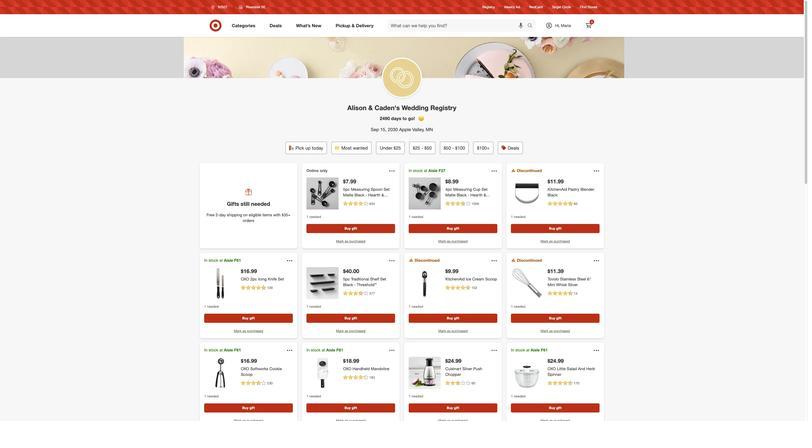 Task type: describe. For each thing, give the bounding box(es) containing it.
aisle for $16.99 oxo softworks cookie scoop
[[224, 348, 233, 353]]

6"
[[588, 277, 592, 282]]

2490
[[380, 116, 390, 121]]

target circle
[[552, 5, 571, 9]]

pick
[[296, 145, 304, 151]]

purchased for $9.99
[[452, 329, 468, 333]]

in for $8.99 4pc measuring cup set matte black - hearth & hand™ with magnolia
[[409, 168, 412, 173]]

what's new
[[296, 23, 322, 28]]

mark as purchased for $16.99
[[234, 329, 263, 333]]

f61 for $18.99 oxo handheld mandoline
[[337, 348, 343, 353]]

buy for $11.99 kitchenaid pastry blender black
[[550, 226, 556, 231]]

categories link
[[227, 19, 263, 32]]

buy gift button for $18.99 oxo handheld mandoline
[[307, 404, 395, 413]]

cuisinart
[[446, 367, 462, 371]]

black inside $8.99 4pc measuring cup set matte black - hearth & hand™ with magnolia
[[457, 193, 467, 197]]

$8.99
[[446, 178, 459, 185]]

& inside $8.99 4pc measuring cup set matte black - hearth & hand™ with magnolia
[[484, 193, 487, 197]]

in stock at aisle f27
[[409, 168, 446, 173]]

1 needed for $16.99 oxo 2pc icing knife set
[[204, 305, 219, 309]]

as for $11.99
[[550, 239, 553, 244]]

sep
[[371, 127, 379, 132]]

salad
[[567, 367, 577, 371]]

gifts
[[227, 201, 239, 207]]

whisk
[[557, 282, 567, 287]]

$50 - $100
[[444, 145, 465, 151]]

109
[[267, 286, 273, 290]]

buy gift for $24.99 oxo little salad and herb spinner
[[550, 406, 562, 410]]

1 for $16.99 oxo softworks cookie scoop
[[204, 395, 206, 399]]

buy for $7.99 5pc measuring spoon set matte black - hearth & hand™ with magnolia
[[345, 226, 351, 231]]

$18.99 oxo handheld mandoline
[[343, 358, 390, 371]]

mark for $9.99
[[439, 329, 446, 333]]

- inside button
[[453, 145, 454, 151]]

magnolia for $8.99
[[467, 198, 483, 203]]

buy gift for $16.99 oxo softworks cookie scoop
[[243, 406, 255, 410]]

needed for $7.99 5pc measuring spoon set matte black - hearth & hand™ with magnolia
[[310, 215, 321, 219]]

mark as purchased for $11.99
[[541, 239, 570, 244]]

mark for $7.99
[[336, 239, 344, 244]]

$11.99 kitchenaid pastry blender black
[[548, 178, 595, 197]]

mark as purchased for $11.39
[[541, 329, 570, 333]]

registry link
[[483, 5, 495, 10]]

matte for $8.99
[[446, 193, 456, 197]]

$100
[[456, 145, 465, 151]]

pastry
[[569, 187, 580, 192]]

in for $24.99 oxo little salad and herb spinner
[[511, 348, 515, 353]]

152
[[472, 286, 478, 290]]

needed for $8.99 4pc measuring cup set matte black - hearth & hand™ with magnolia
[[412, 215, 424, 219]]

2pc
[[250, 277, 257, 282]]

$50 inside button
[[425, 145, 432, 151]]

$16.99 oxo 2pc icing knife set
[[241, 268, 284, 282]]

silver inside the $11.39 tovolo stainless steel 6" mini whisk silver
[[569, 282, 578, 287]]

$7.99
[[343, 178, 357, 185]]

stores
[[588, 5, 598, 9]]

- inside button
[[422, 145, 424, 151]]

$7.99 5pc measuring spoon set matte black - hearth & hand™ with magnolia
[[343, 178, 390, 203]]

mark for $40.00
[[336, 329, 344, 333]]

most wanted button
[[332, 142, 372, 154]]

buy gift button for $24.99 oxo little salad and herb spinner
[[511, 404, 600, 413]]

black inside $7.99 5pc measuring spoon set matte black - hearth & hand™ with magnolia
[[355, 193, 365, 197]]

$24.99 oxo little salad and herb spinner
[[548, 358, 596, 377]]

still
[[241, 201, 250, 207]]

at for $18.99 oxo handheld mandoline
[[322, 348, 325, 353]]

weekly ad
[[504, 5, 521, 9]]

matte for $7.99
[[343, 193, 354, 197]]

mark as purchased for $9.99
[[439, 329, 468, 333]]

$9.99
[[446, 268, 459, 275]]

buy gift for $40.00 5pc traditional shelf set black - threshold™
[[345, 316, 357, 321]]

herb
[[587, 367, 596, 371]]

with inside free 2-day shipping on eligible items with $35+ orders
[[273, 213, 281, 217]]

se
[[261, 5, 266, 9]]

apple
[[400, 127, 411, 132]]

1 needed for $40.00 5pc traditional shelf set black - threshold™
[[307, 305, 321, 309]]

free
[[207, 213, 215, 217]]

hi,
[[556, 23, 560, 28]]

pickup & delivery link
[[331, 19, 381, 32]]

day
[[220, 213, 226, 217]]

f27
[[439, 168, 446, 173]]

1 for $24.99 oxo little salad and herb spinner
[[511, 395, 513, 399]]

stock for $24.99 oxo little salad and herb spinner
[[516, 348, 526, 353]]

1 for $24.99 cuisinart  silver push chopper
[[409, 395, 411, 399]]

weekly ad link
[[504, 5, 521, 10]]

on
[[243, 213, 248, 217]]

$50 inside button
[[444, 145, 451, 151]]

stainless
[[561, 277, 577, 282]]

$35+
[[282, 213, 291, 217]]

in for $16.99 oxo 2pc icing knife set
[[204, 258, 208, 263]]

oxo for $16.99 oxo 2pc icing knife set
[[241, 277, 249, 282]]

discontinued for $9.99
[[415, 258, 440, 263]]

mn
[[426, 127, 433, 132]]

push
[[474, 367, 483, 371]]

find
[[581, 5, 587, 9]]

buy gift for $11.99 kitchenaid pastry blender black
[[550, 226, 562, 231]]

as for $9.99
[[447, 329, 451, 333]]

at for $16.99 oxo 2pc icing knife set
[[220, 258, 223, 263]]

in stock at aisle f61 for $16.99 oxo 2pc icing knife set
[[204, 258, 241, 263]]

days
[[391, 116, 402, 121]]

$100+
[[477, 145, 490, 151]]

pick up today button
[[286, 142, 327, 154]]

5pc measuring spoon set matte black - hearth & hand™ with magnolia image
[[307, 178, 339, 210]]

discontinued for $11.39
[[517, 258, 542, 263]]

cookie
[[270, 367, 282, 371]]

5pc traditional shelf set black - threshold™ image
[[307, 268, 339, 300]]

gift for $40.00 5pc traditional shelf set black - threshold™
[[352, 316, 357, 321]]

aisle for $16.99 oxo 2pc icing knife set
[[224, 258, 233, 263]]

traditional
[[351, 277, 369, 282]]

kitchenaid for $11.99
[[548, 187, 567, 192]]

1 for $9.99 kitchenaid ice cream scoop
[[409, 305, 411, 309]]

deals button
[[498, 142, 523, 154]]

buy gift button for $11.39 tovolo stainless steel 6" mini whisk silver
[[511, 314, 600, 323]]

online
[[307, 168, 319, 173]]

1 for $16.99 oxo 2pc icing knife set
[[204, 305, 206, 309]]

pickup & delivery
[[336, 23, 374, 28]]

mark as purchased for $40.00
[[336, 329, 366, 333]]

what's
[[296, 23, 311, 28]]

buy gift button for $16.99 oxo softworks cookie scoop
[[204, 404, 293, 413]]

$9.99 kitchenaid ice cream scoop
[[446, 268, 497, 282]]

delivery
[[356, 23, 374, 28]]

riverside
[[246, 5, 260, 9]]

search button
[[525, 19, 539, 33]]

needed up eligible
[[251, 201, 270, 207]]

purchased for $7.99
[[350, 239, 366, 244]]

buy for $11.39 tovolo stainless steel 6" mini whisk silver
[[550, 316, 556, 321]]

as for $40.00
[[345, 329, 349, 333]]

target circle link
[[552, 5, 571, 10]]

14
[[574, 292, 578, 296]]

under $25 button
[[376, 142, 405, 154]]

blender
[[581, 187, 595, 192]]

target
[[552, 5, 562, 9]]

gift for $7.99 5pc measuring spoon set matte black - hearth & hand™ with magnolia
[[352, 226, 357, 231]]

hand™ for $8.99
[[446, 198, 457, 203]]

needed for $16.99 oxo softworks cookie scoop
[[207, 395, 219, 399]]

discontinued for $11.99
[[517, 168, 542, 173]]

$11.99
[[548, 178, 564, 185]]

eligible
[[249, 213, 262, 217]]

buy gift button for $9.99 kitchenaid ice cream scoop
[[409, 314, 498, 323]]

and
[[579, 367, 586, 371]]

scoop for $16.99
[[241, 372, 253, 377]]

needed for $16.99 oxo 2pc icing knife set
[[207, 305, 219, 309]]

f61 for $16.99 oxo softworks cookie scoop
[[234, 348, 241, 353]]

scoop for $9.99
[[486, 277, 497, 282]]

92507 button
[[208, 2, 234, 12]]

1058
[[472, 202, 480, 206]]

5pc for $7.99
[[343, 187, 350, 192]]

$18.99
[[343, 358, 360, 365]]

mark as purchased link for $11.39
[[541, 329, 571, 334]]

$24.99 for $24.99 cuisinart  silver push chopper
[[446, 358, 462, 365]]

with for $8.99
[[459, 198, 466, 203]]

alison & caden's wedding registry
[[348, 104, 457, 112]]

steel
[[578, 277, 587, 282]]

& inside $7.99 5pc measuring spoon set matte black - hearth & hand™ with magnolia
[[382, 193, 384, 197]]

tovolo stainless steel 6" mini whisk silver image
[[511, 268, 544, 300]]

at for $8.99 4pc measuring cup set matte black - hearth & hand™ with magnolia
[[424, 168, 428, 173]]

4pc
[[446, 187, 453, 192]]

183
[[370, 376, 375, 380]]

buy for $16.99 oxo 2pc icing knife set
[[243, 316, 249, 321]]

230
[[267, 382, 273, 386]]

🙂
[[419, 116, 424, 121]]

377
[[370, 292, 375, 296]]

purchased for $8.99
[[452, 239, 468, 244]]

needed for $40.00 5pc traditional shelf set black - threshold™
[[310, 305, 321, 309]]

riverside se
[[246, 5, 266, 9]]

4pc measuring cup set matte black - hearth & hand™ with magnolia image
[[409, 178, 441, 210]]

$11.39 tovolo stainless steel 6" mini whisk silver
[[548, 268, 592, 287]]

caden's
[[375, 104, 400, 112]]



Task type: vqa. For each thing, say whether or not it's contained in the screenshot.
Hearth inside the the $7.99 5pc Measuring Spoon Set Matte Black - Hearth & Hand™ with Magnolia
yes



Task type: locate. For each thing, give the bounding box(es) containing it.
2 horizontal spatial with
[[459, 198, 466, 203]]

1 needed for $7.99 5pc measuring spoon set matte black - hearth & hand™ with magnolia
[[307, 215, 321, 219]]

1 needed down 4pc measuring cup set matte black - hearth & hand™ with magnolia image
[[409, 215, 424, 219]]

hearth down cup on the top of the page
[[471, 193, 483, 197]]

online only
[[307, 168, 328, 173]]

aisle left the f27
[[429, 168, 438, 173]]

needed down 5pc measuring spoon set matte black - hearth & hand™ with magnolia 'image'
[[310, 215, 321, 219]]

measuring for $8.99
[[454, 187, 472, 192]]

magnolia inside $7.99 5pc measuring spoon set matte black - hearth & hand™ with magnolia
[[365, 198, 381, 203]]

needed down cuisinart  silver push chopper image
[[412, 395, 424, 399]]

find stores
[[581, 5, 598, 9]]

mark as purchased for $7.99
[[336, 239, 366, 244]]

0 vertical spatial deals
[[270, 23, 282, 28]]

1 horizontal spatial silver
[[569, 282, 578, 287]]

magnolia inside $8.99 4pc measuring cup set matte black - hearth & hand™ with magnolia
[[467, 198, 483, 203]]

5pc down the $7.99
[[343, 187, 350, 192]]

with for $7.99
[[356, 198, 364, 203]]

1 for $18.99 oxo handheld mandoline
[[307, 395, 309, 399]]

mini
[[548, 282, 556, 287]]

needed down 4pc measuring cup set matte black - hearth & hand™ with magnolia image
[[412, 215, 424, 219]]

items
[[263, 213, 272, 217]]

5pc inside $7.99 5pc measuring spoon set matte black - hearth & hand™ with magnolia
[[343, 187, 350, 192]]

in stock at aisle f61 up oxo little salad and herb spinner image
[[511, 348, 548, 353]]

at up the oxo softworks cookie scoop image
[[220, 348, 223, 353]]

with inside $8.99 4pc measuring cup set matte black - hearth & hand™ with magnolia
[[459, 198, 466, 203]]

kitchenaid pastry blender black image
[[511, 178, 544, 210]]

needed down kitchenaid pastry blender black image at the top of the page
[[514, 215, 526, 219]]

1 matte from the left
[[343, 193, 354, 197]]

pick up today
[[296, 145, 324, 151]]

$25 right under
[[394, 145, 401, 151]]

hearth
[[368, 193, 381, 197], [471, 193, 483, 197]]

buy gift for $16.99 oxo 2pc icing knife set
[[243, 316, 255, 321]]

oxo down $18.99
[[343, 367, 352, 371]]

stock
[[413, 168, 423, 173], [209, 258, 218, 263], [209, 348, 218, 353], [311, 348, 321, 353], [516, 348, 526, 353]]

$16.99 inside $16.99 oxo softworks cookie scoop
[[241, 358, 257, 365]]

stock up oxo 2pc icing knife set image
[[209, 258, 218, 263]]

- inside $8.99 4pc measuring cup set matte black - hearth & hand™ with magnolia
[[468, 193, 470, 197]]

kitchenaid for $9.99
[[446, 277, 465, 282]]

orders
[[243, 218, 254, 223]]

deals inside button
[[508, 145, 520, 151]]

mark as purchased link for $8.99
[[438, 239, 468, 244]]

circle
[[563, 5, 571, 9]]

f61
[[234, 258, 241, 263], [234, 348, 241, 353], [337, 348, 343, 353], [541, 348, 548, 353]]

in stock at aisle f61
[[204, 258, 241, 263], [204, 348, 241, 353], [307, 348, 343, 353], [511, 348, 548, 353]]

ice
[[466, 277, 472, 282]]

matte inside $8.99 4pc measuring cup set matte black - hearth & hand™ with magnolia
[[446, 193, 456, 197]]

oxo softworks cookie scoop image
[[204, 357, 237, 390]]

buy
[[345, 226, 351, 231], [447, 226, 453, 231], [550, 226, 556, 231], [243, 316, 249, 321], [345, 316, 351, 321], [447, 316, 453, 321], [550, 316, 556, 321], [243, 406, 249, 410], [345, 406, 351, 410], [447, 406, 453, 410], [550, 406, 556, 410]]

mark as purchased link for $40.00
[[336, 329, 366, 334]]

1 vertical spatial kitchenaid
[[446, 277, 465, 282]]

1 horizontal spatial scoop
[[486, 277, 497, 282]]

in up oxo handheld mandoline image
[[307, 348, 310, 353]]

hearth inside $8.99 4pc measuring cup set matte black - hearth & hand™ with magnolia
[[471, 193, 483, 197]]

matte down '4pc'
[[446, 193, 456, 197]]

set
[[384, 187, 390, 192], [482, 187, 488, 192], [278, 277, 284, 282], [381, 277, 387, 282]]

$16.99 for $16.99 oxo 2pc icing knife set
[[241, 268, 257, 275]]

set right shelf
[[381, 277, 387, 282]]

15,
[[381, 127, 387, 132]]

stock for $8.99 4pc measuring cup set matte black - hearth & hand™ with magnolia
[[413, 168, 423, 173]]

- inside $40.00 5pc traditional shelf set black - threshold™
[[354, 282, 356, 287]]

discontinued
[[517, 168, 542, 173], [415, 258, 440, 263], [517, 258, 542, 263]]

at for $24.99 oxo little salad and herb spinner
[[527, 348, 530, 353]]

0 horizontal spatial registry
[[431, 104, 457, 112]]

$25 - $50
[[413, 145, 432, 151]]

set right knife
[[278, 277, 284, 282]]

buy for $8.99 4pc measuring cup set matte black - hearth & hand™ with magnolia
[[447, 226, 453, 231]]

aisle up the oxo softworks cookie scoop image
[[224, 348, 233, 353]]

black down traditional in the bottom of the page
[[343, 282, 353, 287]]

black down $11.99
[[548, 193, 558, 197]]

in stock at aisle f61 up oxo handheld mandoline image
[[307, 348, 343, 353]]

in down $25 - $50 button
[[409, 168, 412, 173]]

set inside $7.99 5pc measuring spoon set matte black - hearth & hand™ with magnolia
[[384, 187, 390, 192]]

weekly
[[504, 5, 515, 9]]

0 vertical spatial $16.99
[[241, 268, 257, 275]]

scoop inside $16.99 oxo softworks cookie scoop
[[241, 372, 253, 377]]

2 measuring from the left
[[454, 187, 472, 192]]

$24.99 inside the $24.99 cuisinart  silver push chopper
[[446, 358, 462, 365]]

1 horizontal spatial magnolia
[[467, 198, 483, 203]]

needed down the oxo softworks cookie scoop image
[[207, 395, 219, 399]]

with left 1058
[[459, 198, 466, 203]]

1 horizontal spatial kitchenaid
[[548, 187, 567, 192]]

at up oxo little salad and herb spinner image
[[527, 348, 530, 353]]

0 horizontal spatial magnolia
[[365, 198, 381, 203]]

oxo 2pc icing knife set image
[[204, 268, 237, 300]]

hand™ down '4pc'
[[446, 198, 457, 203]]

1 down 5pc traditional shelf set black - threshold™ image
[[307, 305, 309, 309]]

1 for $8.99 4pc measuring cup set matte black - hearth & hand™ with magnolia
[[409, 215, 411, 219]]

1 hearth from the left
[[368, 193, 381, 197]]

2 5pc from the top
[[343, 277, 350, 282]]

stock up oxo handheld mandoline image
[[311, 348, 321, 353]]

registry up the mn
[[431, 104, 457, 112]]

1 needed down oxo handheld mandoline image
[[307, 395, 321, 399]]

needed for $9.99 kitchenaid ice cream scoop
[[412, 305, 424, 309]]

1 down tovolo stainless steel 6" mini whisk silver image at the right bottom
[[511, 305, 513, 309]]

$50
[[425, 145, 432, 151], [444, 145, 451, 151]]

1 $24.99 from the left
[[446, 358, 462, 365]]

0 horizontal spatial $25
[[394, 145, 401, 151]]

in stock at aisle f61 up oxo 2pc icing knife set image
[[204, 258, 241, 263]]

measuring down the $7.99
[[351, 187, 370, 192]]

1 needed down cuisinart  silver push chopper image
[[409, 395, 424, 399]]

needed
[[251, 201, 270, 207], [310, 215, 321, 219], [412, 215, 424, 219], [514, 215, 526, 219], [207, 305, 219, 309], [310, 305, 321, 309], [412, 305, 424, 309], [514, 305, 526, 309], [207, 395, 219, 399], [310, 395, 321, 399], [412, 395, 424, 399], [514, 395, 526, 399]]

oxo inside $16.99 oxo softworks cookie scoop
[[241, 367, 249, 371]]

in up oxo 2pc icing knife set image
[[204, 258, 208, 263]]

3
[[592, 20, 593, 24]]

1 vertical spatial deals
[[508, 145, 520, 151]]

1 5pc from the top
[[343, 187, 350, 192]]

buy gift button for $16.99 oxo 2pc icing knife set
[[204, 314, 293, 323]]

1 vertical spatial $16.99
[[241, 358, 257, 365]]

in stock at aisle f61 for $24.99 oxo little salad and herb spinner
[[511, 348, 548, 353]]

$16.99 for $16.99 oxo softworks cookie scoop
[[241, 358, 257, 365]]

buy gift for $24.99 cuisinart  silver push chopper
[[447, 406, 460, 410]]

1 needed for $16.99 oxo softworks cookie scoop
[[204, 395, 219, 399]]

0 vertical spatial 5pc
[[343, 187, 350, 192]]

as for $8.99
[[447, 239, 451, 244]]

needed down 5pc traditional shelf set black - threshold™ image
[[310, 305, 321, 309]]

most wanted
[[342, 145, 368, 151]]

wedding
[[402, 104, 429, 112]]

gift for $11.39 tovolo stainless steel 6" mini whisk silver
[[557, 316, 562, 321]]

1 for $40.00 5pc traditional shelf set black - threshold™
[[307, 305, 309, 309]]

5pc inside $40.00 5pc traditional shelf set black - threshold™
[[343, 277, 350, 282]]

0 horizontal spatial hearth
[[368, 193, 381, 197]]

at left the f27
[[424, 168, 428, 173]]

set right spoon on the top left of the page
[[384, 187, 390, 192]]

black down $8.99
[[457, 193, 467, 197]]

gift for $16.99 oxo 2pc icing knife set
[[250, 316, 255, 321]]

buy for $40.00 5pc traditional shelf set black - threshold™
[[345, 316, 351, 321]]

3 link
[[583, 19, 596, 32]]

1 needed down 5pc measuring spoon set matte black - hearth & hand™ with magnolia 'image'
[[307, 215, 321, 219]]

black inside $40.00 5pc traditional shelf set black - threshold™
[[343, 282, 353, 287]]

$16.99 up 2pc
[[241, 268, 257, 275]]

purchased for $40.00
[[350, 329, 366, 333]]

2 $16.99 from the top
[[241, 358, 257, 365]]

1 down oxo little salad and herb spinner image
[[511, 395, 513, 399]]

kitchenaid inside the $9.99 kitchenaid ice cream scoop
[[446, 277, 465, 282]]

$100+ button
[[474, 142, 494, 154]]

needed down tovolo stainless steel 6" mini whisk silver image at the right bottom
[[514, 305, 526, 309]]

1 horizontal spatial matte
[[446, 193, 456, 197]]

as for $11.39
[[550, 329, 553, 333]]

magnolia
[[365, 198, 381, 203], [467, 198, 483, 203]]

1 vertical spatial silver
[[463, 367, 473, 371]]

0 horizontal spatial matte
[[343, 193, 354, 197]]

1 $50 from the left
[[425, 145, 432, 151]]

1 magnolia from the left
[[365, 198, 381, 203]]

buy gift for $8.99 4pc measuring cup set matte black - hearth & hand™ with magnolia
[[447, 226, 460, 231]]

buy gift button
[[307, 224, 395, 233], [409, 224, 498, 233], [511, 224, 600, 233], [204, 314, 293, 323], [307, 314, 395, 323], [409, 314, 498, 323], [511, 314, 600, 323], [204, 404, 293, 413], [307, 404, 395, 413], [409, 404, 498, 413], [511, 404, 600, 413]]

1 $16.99 from the top
[[241, 268, 257, 275]]

$24.99
[[446, 358, 462, 365], [548, 358, 564, 365]]

matte down the $7.99
[[343, 193, 354, 197]]

silver down stainless
[[569, 282, 578, 287]]

buy gift for $18.99 oxo handheld mandoline
[[345, 406, 357, 410]]

aisle up oxo little salad and herb spinner image
[[531, 348, 540, 353]]

measuring for $7.99
[[351, 187, 370, 192]]

mark as purchased
[[336, 239, 366, 244], [439, 239, 468, 244], [541, 239, 570, 244], [234, 329, 263, 333], [336, 329, 366, 333], [439, 329, 468, 333], [541, 329, 570, 333]]

mark as purchased link for $11.99
[[541, 239, 571, 244]]

kitchenaid inside $11.99 kitchenaid pastry blender black
[[548, 187, 567, 192]]

834
[[370, 202, 375, 206]]

2 $24.99 from the left
[[548, 358, 564, 365]]

magnolia down spoon on the top left of the page
[[365, 198, 381, 203]]

&
[[352, 23, 355, 28], [369, 104, 373, 112], [382, 193, 384, 197], [484, 193, 487, 197]]

1 hand™ from the left
[[343, 198, 355, 203]]

1 down kitchenaid pastry blender black image at the top of the page
[[511, 215, 513, 219]]

with left "$35+"
[[273, 213, 281, 217]]

0 horizontal spatial kitchenaid
[[446, 277, 465, 282]]

1 horizontal spatial hand™
[[446, 198, 457, 203]]

buy gift
[[345, 226, 357, 231], [447, 226, 460, 231], [550, 226, 562, 231], [243, 316, 255, 321], [345, 316, 357, 321], [447, 316, 460, 321], [550, 316, 562, 321], [243, 406, 255, 410], [345, 406, 357, 410], [447, 406, 460, 410], [550, 406, 562, 410]]

$25 down valley,
[[413, 145, 421, 151]]

oxo left softworks
[[241, 367, 249, 371]]

1 horizontal spatial $24.99
[[548, 358, 564, 365]]

2 magnolia from the left
[[467, 198, 483, 203]]

set for $7.99
[[384, 187, 390, 192]]

gift for $8.99 4pc measuring cup set matte black - hearth & hand™ with magnolia
[[454, 226, 460, 231]]

0 vertical spatial registry
[[483, 5, 495, 9]]

1 for $7.99 5pc measuring spoon set matte black - hearth & hand™ with magnolia
[[307, 215, 309, 219]]

1 needed for $8.99 4pc measuring cup set matte black - hearth & hand™ with magnolia
[[409, 215, 424, 219]]

$24.99 up little
[[548, 358, 564, 365]]

0 horizontal spatial scoop
[[241, 372, 253, 377]]

gift for $16.99 oxo softworks cookie scoop
[[250, 406, 255, 410]]

gift for $11.99 kitchenaid pastry blender black
[[557, 226, 562, 231]]

pickup
[[336, 23, 351, 28]]

oxo for $18.99 oxo handheld mandoline
[[343, 367, 352, 371]]

set for $8.99
[[482, 187, 488, 192]]

hearth down spoon on the top left of the page
[[368, 193, 381, 197]]

1 needed down 5pc traditional shelf set black - threshold™ image
[[307, 305, 321, 309]]

kitchenaid
[[548, 187, 567, 192], [446, 277, 465, 282]]

1 needed for $18.99 oxo handheld mandoline
[[307, 395, 321, 399]]

at up oxo 2pc icing knife set image
[[220, 258, 223, 263]]

black inside $11.99 kitchenaid pastry blender black
[[548, 193, 558, 197]]

buy for $16.99 oxo softworks cookie scoop
[[243, 406, 249, 410]]

1 down the oxo softworks cookie scoop image
[[204, 395, 206, 399]]

1 needed down oxo 2pc icing knife set image
[[204, 305, 219, 309]]

needed for $24.99 oxo little salad and herb spinner
[[514, 395, 526, 399]]

in stock at aisle f61 for $16.99 oxo softworks cookie scoop
[[204, 348, 241, 353]]

discontinued up kitchenaid pastry blender black image at the top of the page
[[517, 168, 542, 173]]

buy gift for $11.39 tovolo stainless steel 6" mini whisk silver
[[550, 316, 562, 321]]

2 $25 from the left
[[413, 145, 421, 151]]

kitchenaid down $9.99
[[446, 277, 465, 282]]

sep 15, 2030 apple valley, mn
[[371, 127, 433, 132]]

needed down oxo 2pc icing knife set image
[[207, 305, 219, 309]]

2490 days to go!
[[380, 116, 415, 121]]

$24.99 inside $24.99 oxo little salad and herb spinner
[[548, 358, 564, 365]]

1 for $11.99 kitchenaid pastry blender black
[[511, 215, 513, 219]]

registry
[[483, 5, 495, 9], [431, 104, 457, 112]]

0 vertical spatial scoop
[[486, 277, 497, 282]]

aisle up oxo 2pc icing knife set image
[[224, 258, 233, 263]]

$11.39
[[548, 268, 564, 275]]

1 for $11.39 tovolo stainless steel 6" mini whisk silver
[[511, 305, 513, 309]]

at up oxo handheld mandoline image
[[322, 348, 325, 353]]

handheld
[[353, 367, 370, 371]]

$50 down the mn
[[425, 145, 432, 151]]

$24.99 up cuisinart in the right bottom of the page
[[446, 358, 462, 365]]

What can we help you find? suggestions appear below search field
[[388, 19, 529, 32]]

in for $18.99 oxo handheld mandoline
[[307, 348, 310, 353]]

f61 for $16.99 oxo 2pc icing knife set
[[234, 258, 241, 263]]

valley,
[[413, 127, 425, 132]]

1 needed for $24.99 cuisinart  silver push chopper
[[409, 395, 424, 399]]

buy gift button for $24.99 cuisinart  silver push chopper
[[409, 404, 498, 413]]

mandoline
[[371, 367, 390, 371]]

new
[[312, 23, 322, 28]]

1 horizontal spatial $25
[[413, 145, 421, 151]]

65
[[574, 202, 578, 206]]

free 2-day shipping on eligible items with $35+ orders
[[207, 213, 291, 223]]

buy for $24.99 cuisinart  silver push chopper
[[447, 406, 453, 410]]

1 horizontal spatial with
[[356, 198, 364, 203]]

0 horizontal spatial silver
[[463, 367, 473, 371]]

oxo for $16.99 oxo softworks cookie scoop
[[241, 367, 249, 371]]

as for $7.99
[[345, 239, 349, 244]]

magnolia down cup on the top of the page
[[467, 198, 483, 203]]

with
[[356, 198, 364, 203], [459, 198, 466, 203], [273, 213, 281, 217]]

measuring down $8.99
[[454, 187, 472, 192]]

buy gift button for $11.99 kitchenaid pastry blender black
[[511, 224, 600, 233]]

to
[[403, 116, 407, 121]]

hearth inside $7.99 5pc measuring spoon set matte black - hearth & hand™ with magnolia
[[368, 193, 381, 197]]

stock for $18.99 oxo handheld mandoline
[[311, 348, 321, 353]]

0 horizontal spatial $24.99
[[446, 358, 462, 365]]

1 right "$35+"
[[307, 215, 309, 219]]

scoop inside the $9.99 kitchenaid ice cream scoop
[[486, 277, 497, 282]]

with left '834'
[[356, 198, 364, 203]]

discontinued up "kitchenaid ice cream scoop" image in the bottom right of the page
[[415, 258, 440, 263]]

170
[[574, 382, 580, 386]]

gift for $24.99 oxo little salad and herb spinner
[[557, 406, 562, 410]]

0 horizontal spatial hand™
[[343, 198, 355, 203]]

needed for $11.39 tovolo stainless steel 6" mini whisk silver
[[514, 305, 526, 309]]

0 horizontal spatial measuring
[[351, 187, 370, 192]]

profile photo image
[[383, 59, 421, 97]]

oxo inside $24.99 oxo little salad and herb spinner
[[548, 367, 556, 371]]

2 hand™ from the left
[[446, 198, 457, 203]]

0 horizontal spatial $50
[[425, 145, 432, 151]]

1 down "kitchenaid ice cream scoop" image in the bottom right of the page
[[409, 305, 411, 309]]

hand™ down the $7.99
[[343, 198, 355, 203]]

measuring inside $8.99 4pc measuring cup set matte black - hearth & hand™ with magnolia
[[454, 187, 472, 192]]

1 needed down tovolo stainless steel 6" mini whisk silver image at the right bottom
[[511, 305, 526, 309]]

oxo little salad and herb spinner image
[[511, 357, 544, 390]]

$25
[[394, 145, 401, 151], [413, 145, 421, 151]]

$40.00 5pc traditional shelf set black - threshold™
[[343, 268, 387, 287]]

1 $25 from the left
[[394, 145, 401, 151]]

1 horizontal spatial $50
[[444, 145, 451, 151]]

1 horizontal spatial registry
[[483, 5, 495, 9]]

cream
[[473, 277, 485, 282]]

1 down cuisinart  silver push chopper image
[[409, 395, 411, 399]]

1 down oxo 2pc icing knife set image
[[204, 305, 206, 309]]

5pc down the $40.00
[[343, 277, 350, 282]]

1 needed down the oxo softworks cookie scoop image
[[204, 395, 219, 399]]

1 vertical spatial registry
[[431, 104, 457, 112]]

hearth for $8.99
[[471, 193, 483, 197]]

go!
[[409, 116, 415, 121]]

today
[[312, 145, 324, 151]]

2 $50 from the left
[[444, 145, 451, 151]]

1 needed
[[307, 215, 321, 219], [409, 215, 424, 219], [511, 215, 526, 219], [204, 305, 219, 309], [307, 305, 321, 309], [409, 305, 424, 309], [511, 305, 526, 309], [204, 395, 219, 399], [307, 395, 321, 399], [409, 395, 424, 399], [511, 395, 526, 399]]

search
[[525, 23, 539, 29]]

needed down oxo little salad and herb spinner image
[[514, 395, 526, 399]]

oxo left 2pc
[[241, 277, 249, 282]]

2 matte from the left
[[446, 193, 456, 197]]

- inside $7.99 5pc measuring spoon set matte black - hearth & hand™ with magnolia
[[366, 193, 367, 197]]

$25 - $50 button
[[410, 142, 436, 154]]

in up the oxo softworks cookie scoop image
[[204, 348, 208, 353]]

set right cup on the top of the page
[[482, 187, 488, 192]]

scoop right cream
[[486, 277, 497, 282]]

$24.99 for $24.99 oxo little salad and herb spinner
[[548, 358, 564, 365]]

2 hearth from the left
[[471, 193, 483, 197]]

softworks
[[250, 367, 269, 371]]

buy gift button for $7.99 5pc measuring spoon set matte black - hearth & hand™ with magnolia
[[307, 224, 395, 233]]

icing
[[258, 277, 267, 282]]

scoop down softworks
[[241, 372, 253, 377]]

emoji image
[[419, 116, 424, 121]]

1 horizontal spatial measuring
[[454, 187, 472, 192]]

1 horizontal spatial hearth
[[471, 193, 483, 197]]

alison
[[348, 104, 367, 112]]

$16.99 up softworks
[[241, 358, 257, 365]]

kitchenaid ice cream scoop image
[[409, 268, 441, 300]]

1 vertical spatial scoop
[[241, 372, 253, 377]]

1 horizontal spatial deals
[[508, 145, 520, 151]]

needed for $11.99 kitchenaid pastry blender black
[[514, 215, 526, 219]]

needed down "kitchenaid ice cream scoop" image in the bottom right of the page
[[412, 305, 424, 309]]

1 needed down "kitchenaid ice cream scoop" image in the bottom right of the page
[[409, 305, 424, 309]]

discontinued up tovolo stainless steel 6" mini whisk silver image at the right bottom
[[517, 258, 542, 263]]

mark for $8.99
[[439, 239, 446, 244]]

$50 left the $100
[[444, 145, 451, 151]]

set inside $16.99 oxo 2pc icing knife set
[[278, 277, 284, 282]]

1 needed down kitchenaid pastry blender black image at the top of the page
[[511, 215, 526, 219]]

hi, maria
[[556, 23, 571, 28]]

measuring inside $7.99 5pc measuring spoon set matte black - hearth & hand™ with magnolia
[[351, 187, 370, 192]]

hand™
[[343, 198, 355, 203], [446, 198, 457, 203]]

mark as purchased for $8.99
[[439, 239, 468, 244]]

aisle for $24.99 oxo little salad and herb spinner
[[531, 348, 540, 353]]

silver left push
[[463, 367, 473, 371]]

oxo inside $16.99 oxo 2pc icing knife set
[[241, 277, 249, 282]]

stock up oxo little salad and herb spinner image
[[516, 348, 526, 353]]

stock up the oxo softworks cookie scoop image
[[209, 348, 218, 353]]

0 vertical spatial kitchenaid
[[548, 187, 567, 192]]

silver inside the $24.99 cuisinart  silver push chopper
[[463, 367, 473, 371]]

oxo handheld mandoline image
[[307, 357, 339, 390]]

cup
[[473, 187, 481, 192]]

oxo up spinner
[[548, 367, 556, 371]]

in stock at aisle f61 for $18.99 oxo handheld mandoline
[[307, 348, 343, 353]]

under $25
[[380, 145, 401, 151]]

0 vertical spatial silver
[[569, 282, 578, 287]]

at for $16.99 oxo softworks cookie scoop
[[220, 348, 223, 353]]

hand™ inside $7.99 5pc measuring spoon set matte black - hearth & hand™ with magnolia
[[343, 198, 355, 203]]

$50 - $100 button
[[440, 142, 469, 154]]

buy gift for $9.99 kitchenaid ice cream scoop
[[447, 316, 460, 321]]

cuisinart  silver push chopper image
[[409, 357, 441, 390]]

0 horizontal spatial with
[[273, 213, 281, 217]]

with inside $7.99 5pc measuring spoon set matte black - hearth & hand™ with magnolia
[[356, 198, 364, 203]]

purchased
[[350, 239, 366, 244], [452, 239, 468, 244], [554, 239, 570, 244], [247, 329, 263, 333], [350, 329, 366, 333], [452, 329, 468, 333], [554, 329, 570, 333]]

0 horizontal spatial deals
[[270, 23, 282, 28]]

in
[[409, 168, 412, 173], [204, 258, 208, 263], [204, 348, 208, 353], [307, 348, 310, 353], [511, 348, 515, 353]]

1 measuring from the left
[[351, 187, 370, 192]]

1 down 4pc measuring cup set matte black - hearth & hand™ with magnolia image
[[409, 215, 411, 219]]

matte inside $7.99 5pc measuring spoon set matte black - hearth & hand™ with magnolia
[[343, 193, 354, 197]]

stock for $16.99 oxo softworks cookie scoop
[[209, 348, 218, 353]]

set inside $40.00 5pc traditional shelf set black - threshold™
[[381, 277, 387, 282]]

maria
[[561, 23, 571, 28]]

purchased for $16.99
[[247, 329, 263, 333]]

$16.99 inside $16.99 oxo 2pc icing knife set
[[241, 268, 257, 275]]

purchased for $11.39
[[554, 329, 570, 333]]

black down the $7.99
[[355, 193, 365, 197]]

oxo inside the $18.99 oxo handheld mandoline
[[343, 367, 352, 371]]

60
[[472, 382, 476, 386]]

2030
[[388, 127, 398, 132]]

stock down $25 - $50 button
[[413, 168, 423, 173]]

1 vertical spatial 5pc
[[343, 277, 350, 282]]

needed down oxo handheld mandoline image
[[310, 395, 321, 399]]

in up oxo little salad and herb spinner image
[[511, 348, 515, 353]]

hand™ inside $8.99 4pc measuring cup set matte black - hearth & hand™ with magnolia
[[446, 198, 457, 203]]

kitchenaid down $11.99
[[548, 187, 567, 192]]

buy gift for $7.99 5pc measuring spoon set matte black - hearth & hand™ with magnolia
[[345, 226, 357, 231]]

mark for $11.39
[[541, 329, 549, 333]]

in stock at aisle f61 up the oxo softworks cookie scoop image
[[204, 348, 241, 353]]

set inside $8.99 4pc measuring cup set matte black - hearth & hand™ with magnolia
[[482, 187, 488, 192]]



